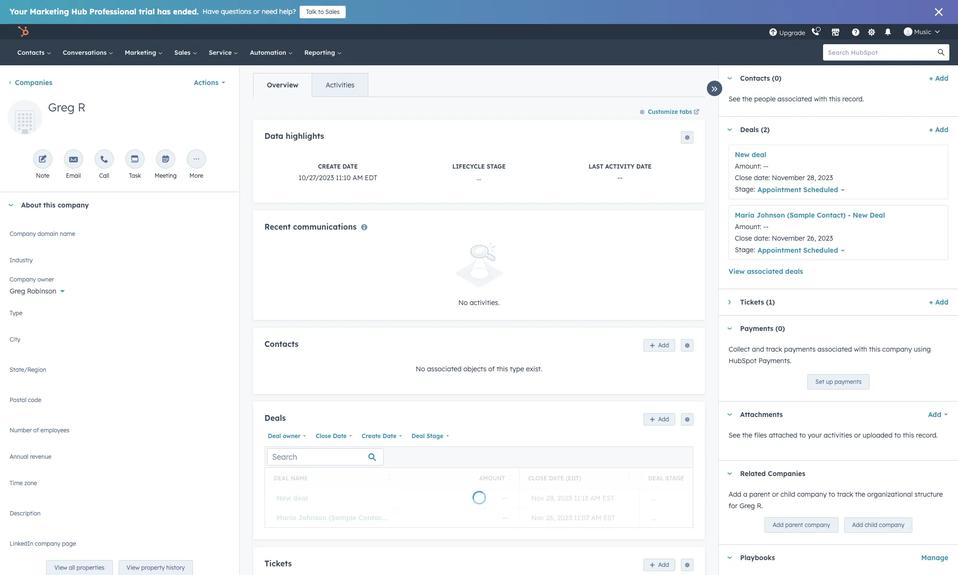 Task type: locate. For each thing, give the bounding box(es) containing it.
nov down nov 28, 2023 11:13 am est
[[531, 513, 544, 522]]

caret image left contacts (0)
[[727, 77, 733, 80]]

2 appointment scheduled from the top
[[758, 246, 839, 255]]

this left using
[[869, 345, 881, 354]]

deal name
[[274, 475, 308, 482]]

company up greg robinson in the left of the page
[[10, 276, 36, 283]]

caret image up collect at the bottom right
[[727, 327, 733, 330]]

date for create date 10/27/2023 11:10 am edt
[[343, 163, 358, 170]]

2 vertical spatial the
[[855, 490, 866, 499]]

caret image for related companies
[[727, 472, 733, 475]]

nov 26, 2023 11:07 am est
[[531, 513, 615, 522]]

3 + from the top
[[929, 298, 933, 307]]

0 horizontal spatial no
[[416, 365, 425, 373]]

caret image left about
[[8, 204, 13, 206]]

(0) inside contacts (0) dropdown button
[[772, 74, 782, 83]]

calling icon image
[[811, 28, 820, 37]]

create right close date popup button
[[362, 432, 381, 439]]

Search HubSpot search field
[[823, 44, 941, 61]]

reporting
[[304, 49, 337, 56]]

(0) right payments
[[776, 324, 785, 333]]

linkedin company page
[[10, 540, 76, 547]]

company up name
[[58, 201, 89, 209]]

am left "edt"
[[353, 174, 363, 182]]

caret image inside deals (2) dropdown button
[[727, 129, 733, 131]]

maria johnson (sample contact) - new deal for new deal link to the top
[[735, 211, 885, 220]]

view
[[729, 267, 745, 276], [54, 564, 67, 571], [127, 564, 140, 571]]

trial
[[139, 7, 155, 16]]

2 see from the top
[[729, 431, 741, 440]]

new deal link down the name on the left of the page
[[277, 494, 388, 503]]

date right activity
[[637, 163, 652, 170]]

of right the number
[[33, 427, 39, 434]]

date inside popup button
[[333, 432, 347, 439]]

payments.
[[759, 356, 792, 365]]

track up payments.
[[766, 345, 782, 354]]

1 horizontal spatial maria johnson (sample contact) - new deal
[[735, 211, 885, 220]]

create date 10/27/2023 11:10 am edt
[[299, 163, 377, 182]]

appointment scheduled down amount: -- close date: november 28, 2023
[[758, 186, 839, 194]]

the for files
[[742, 431, 753, 440]]

contacts inside contacts (0) dropdown button
[[740, 74, 770, 83]]

november inside amount: -- close date: november 28, 2023
[[772, 173, 805, 182]]

domain
[[37, 230, 58, 237]]

data
[[265, 131, 283, 141]]

company down "add a parent or child company to track the organizational structure for greg r."
[[805, 521, 830, 528]]

1 vertical spatial track
[[837, 490, 854, 499]]

1 press to sort. image from the left
[[508, 474, 512, 481]]

company left using
[[883, 345, 912, 354]]

amount: inside 'amount: -- close date: november 26, 2023'
[[735, 222, 762, 231]]

see for see the people associated with this record.
[[729, 95, 741, 103]]

2023 inside amount: -- close date: november 28, 2023
[[818, 173, 833, 182]]

1 amount: from the top
[[735, 162, 762, 171]]

0 vertical spatial new deal
[[735, 150, 767, 159]]

time
[[10, 479, 23, 487]]

1 vertical spatial deal
[[293, 494, 308, 503]]

2 horizontal spatial or
[[855, 431, 861, 440]]

johnson up 'amount: -- close date: november 26, 2023'
[[757, 211, 785, 220]]

call image
[[100, 155, 109, 164]]

1 horizontal spatial create
[[362, 432, 381, 439]]

add button for tickets
[[644, 559, 676, 571]]

recent communications
[[265, 222, 357, 232]]

with down contacts (0) dropdown button
[[814, 95, 828, 103]]

or down related companies
[[772, 490, 779, 499]]

0 vertical spatial add button
[[644, 339, 676, 352]]

est right the 11:13
[[603, 494, 614, 503]]

appointment scheduled
[[758, 186, 839, 194], [758, 246, 839, 255]]

date left (edt)
[[549, 475, 564, 482]]

0 vertical spatial or
[[253, 7, 260, 16]]

conversations link
[[57, 39, 119, 65]]

scheduled
[[804, 186, 839, 194], [804, 246, 839, 255]]

press to sort. element for date
[[628, 474, 631, 482]]

new deal link down deals (2)
[[735, 150, 767, 159]]

view up tickets (1)
[[729, 267, 745, 276]]

close inside amount: -- close date: november 28, 2023
[[735, 173, 752, 182]]

1 horizontal spatial sales
[[326, 8, 340, 15]]

company left domain
[[10, 230, 36, 237]]

view left "all"
[[54, 564, 67, 571]]

Annual revenue text field
[[10, 452, 230, 467]]

uploaded
[[863, 431, 893, 440]]

1 vertical spatial 28,
[[546, 494, 556, 503]]

0 vertical spatial appointment scheduled
[[758, 186, 839, 194]]

1 see from the top
[[729, 95, 741, 103]]

10/27/2023
[[299, 174, 334, 182]]

LinkedIn company page text field
[[10, 539, 230, 558]]

caret image inside related companies dropdown button
[[727, 472, 733, 475]]

1 horizontal spatial tickets
[[740, 298, 764, 307]]

greg left r
[[48, 100, 75, 114]]

0 vertical spatial the
[[742, 95, 753, 103]]

no for no activities.
[[459, 298, 468, 307]]

recent
[[265, 222, 291, 232]]

... for nov 26, 2023 11:07 am est
[[652, 513, 656, 522]]

stage: for amount: -- close date: november 26, 2023
[[735, 245, 755, 254]]

1 horizontal spatial payments
[[835, 378, 862, 385]]

1 horizontal spatial 28,
[[807, 173, 816, 182]]

appointment scheduled button for 28,
[[755, 185, 848, 195]]

2 + from the top
[[929, 125, 933, 134]]

no
[[459, 298, 468, 307], [416, 365, 425, 373]]

caret image inside tickets (1) dropdown button
[[729, 299, 731, 305]]

associated down payments (0) dropdown button
[[818, 345, 852, 354]]

deals left (2)
[[740, 125, 759, 134]]

owner left close date
[[283, 432, 301, 439]]

amount: -- close date: november 26, 2023
[[735, 222, 833, 243]]

0 vertical spatial new deal link
[[735, 150, 767, 159]]

tickets inside tickets (1) dropdown button
[[740, 298, 764, 307]]

State/Region text field
[[10, 365, 230, 384]]

(0) for payments (0)
[[776, 324, 785, 333]]

scheduled for 26,
[[804, 246, 839, 255]]

has
[[157, 7, 171, 16]]

the left files
[[742, 431, 753, 440]]

2 vertical spatial + add button
[[929, 296, 949, 308]]

0 vertical spatial (0)
[[772, 74, 782, 83]]

record. down add popup button
[[916, 431, 938, 440]]

2023 inside 'amount: -- close date: november 26, 2023'
[[818, 234, 833, 243]]

est for nov 28, 2023 11:13 am est
[[603, 494, 614, 503]]

1 company from the top
[[10, 230, 36, 237]]

see left people
[[729, 95, 741, 103]]

1 horizontal spatial no
[[459, 298, 468, 307]]

deal down the name on the left of the page
[[293, 494, 308, 503]]

1 vertical spatial new deal
[[277, 494, 308, 503]]

new deal
[[735, 150, 767, 159], [277, 494, 308, 503]]

1 vertical spatial johnson
[[298, 513, 327, 522]]

owner up robinson on the left of the page
[[37, 276, 54, 283]]

1 appointment scheduled from the top
[[758, 186, 839, 194]]

caret image left playbooks
[[727, 557, 733, 559]]

1 vertical spatial amount:
[[735, 222, 762, 231]]

caret image inside contacts (0) dropdown button
[[727, 77, 733, 80]]

to right talk
[[318, 8, 324, 15]]

(0) up people
[[772, 74, 782, 83]]

28, inside amount: -- close date: november 28, 2023
[[807, 173, 816, 182]]

november inside 'amount: -- close date: november 26, 2023'
[[772, 234, 805, 243]]

state/region
[[10, 366, 46, 373]]

last
[[589, 163, 604, 170]]

0 horizontal spatial sales
[[174, 49, 192, 56]]

est right 11:07
[[604, 513, 615, 522]]

call
[[99, 172, 109, 179]]

0 vertical spatial contacts
[[17, 49, 46, 56]]

2 add button from the top
[[644, 413, 676, 426]]

caret image left related
[[727, 472, 733, 475]]

0 horizontal spatial deal stage
[[412, 432, 444, 439]]

create inside create date 10/27/2023 11:10 am edt
[[318, 163, 341, 170]]

to down related companies dropdown button
[[829, 490, 836, 499]]

deals
[[740, 125, 759, 134], [265, 413, 286, 423]]

caret image inside about this company dropdown button
[[8, 204, 13, 206]]

0 vertical spatial deal
[[752, 150, 767, 159]]

1 vertical spatial scheduled
[[804, 246, 839, 255]]

0 vertical spatial (sample
[[787, 211, 815, 220]]

new deal for new deal link to the top
[[735, 150, 767, 159]]

your marketing hub professional trial has ended. have questions or need help?
[[10, 7, 296, 16]]

this inside collect and track payments associated with this company using hubspot payments.
[[869, 345, 881, 354]]

press to sort. element
[[387, 474, 391, 482], [508, 474, 512, 482], [628, 474, 631, 482]]

child down related companies
[[781, 490, 796, 499]]

2 horizontal spatial press to sort. element
[[628, 474, 631, 482]]

11:13
[[574, 494, 589, 503]]

navigation containing overview
[[253, 73, 369, 97]]

track inside "add a parent or child company to track the organizational structure for greg r."
[[837, 490, 854, 499]]

+ for tickets (1)
[[929, 298, 933, 307]]

0 vertical spatial --
[[503, 494, 508, 503]]

3 + add button from the top
[[929, 296, 949, 308]]

caret image left deals (2)
[[727, 129, 733, 131]]

0 horizontal spatial johnson
[[298, 513, 327, 522]]

2 amount: from the top
[[735, 222, 762, 231]]

nov 28, 2023 11:13 am est
[[531, 494, 614, 503]]

1 vertical spatial deals
[[265, 413, 286, 423]]

deal down deals (2)
[[752, 150, 767, 159]]

1 horizontal spatial parent
[[786, 521, 803, 528]]

new deal down 'deal name'
[[277, 494, 308, 503]]

1 vertical spatial tickets
[[265, 558, 292, 568]]

am inside create date 10/27/2023 11:10 am edt
[[353, 174, 363, 182]]

2 nov from the top
[[531, 513, 544, 522]]

associated inside view associated deals link
[[747, 267, 783, 276]]

add button for contacts
[[644, 339, 676, 352]]

0 horizontal spatial companies
[[15, 78, 52, 87]]

caret image
[[8, 204, 13, 206], [727, 413, 733, 416], [727, 557, 733, 559]]

caret image
[[727, 77, 733, 80], [727, 129, 733, 131], [729, 299, 731, 305], [727, 327, 733, 330], [727, 472, 733, 475]]

date left deal stage popup button
[[383, 432, 397, 439]]

companies inside dropdown button
[[768, 469, 806, 478]]

1 horizontal spatial deals
[[740, 125, 759, 134]]

26,
[[807, 234, 816, 243], [546, 513, 555, 522]]

0 vertical spatial 26,
[[807, 234, 816, 243]]

1 horizontal spatial maria
[[735, 211, 755, 220]]

sales left 'service' at left
[[174, 49, 192, 56]]

stage: up view associated deals
[[735, 245, 755, 254]]

close inside 'amount: -- close date: november 26, 2023'
[[735, 234, 752, 243]]

0 vertical spatial greg
[[48, 100, 75, 114]]

owner inside deal owner popup button
[[283, 432, 301, 439]]

upgrade image
[[769, 28, 778, 37]]

add button
[[644, 339, 676, 352], [644, 413, 676, 426], [644, 559, 676, 571]]

parent up r.
[[750, 490, 770, 499]]

owner for company owner
[[37, 276, 54, 283]]

menu
[[768, 24, 947, 39]]

0 vertical spatial est
[[603, 494, 614, 503]]

+ add button
[[929, 73, 949, 84], [929, 124, 949, 135], [929, 296, 949, 308]]

contacts for contacts link
[[17, 49, 46, 56]]

to right uploaded
[[895, 431, 901, 440]]

1 vertical spatial +
[[929, 125, 933, 134]]

company for company domain name
[[10, 230, 36, 237]]

1 add button from the top
[[644, 339, 676, 352]]

1 nov from the top
[[531, 494, 544, 503]]

1 stage: from the top
[[735, 185, 755, 194]]

2 + add from the top
[[929, 125, 949, 134]]

0 vertical spatial no
[[459, 298, 468, 307]]

stage: down amount: -- close date: november 28, 2023
[[735, 185, 755, 194]]

caret image inside playbooks dropdown button
[[727, 557, 733, 559]]

deals up deal owner
[[265, 413, 286, 423]]

1 -- from the top
[[503, 494, 508, 503]]

date inside "last activity date --"
[[637, 163, 652, 170]]

1 vertical spatial contacts
[[740, 74, 770, 83]]

scheduled down 'amount: -- close date: november 26, 2023'
[[804, 246, 839, 255]]

this
[[829, 95, 841, 103], [43, 201, 56, 209], [869, 345, 881, 354], [497, 365, 508, 373], [903, 431, 915, 440]]

1 appointment from the top
[[758, 186, 802, 194]]

deal owner
[[268, 432, 301, 439]]

date inside create date 10/27/2023 11:10 am edt
[[343, 163, 358, 170]]

1 horizontal spatial maria johnson (sample contact) - new deal link
[[735, 211, 885, 220]]

appointment down 'amount: -- close date: november 26, 2023'
[[758, 246, 802, 255]]

record.
[[843, 95, 864, 103], [916, 431, 938, 440]]

appointment for november 28, 2023
[[758, 186, 802, 194]]

1 vertical spatial maria johnson (sample contact) - new deal
[[277, 513, 427, 522]]

-
[[764, 162, 766, 171], [766, 162, 769, 171], [618, 174, 620, 182], [620, 174, 623, 182], [848, 211, 851, 220], [764, 222, 766, 231], [766, 222, 769, 231], [503, 494, 505, 503], [505, 494, 508, 503], [390, 513, 393, 522], [503, 513, 505, 522], [505, 513, 508, 522]]

record. down contacts (0) dropdown button
[[843, 95, 864, 103]]

2 november from the top
[[772, 234, 805, 243]]

edit button
[[8, 100, 42, 138]]

november
[[772, 173, 805, 182], [772, 234, 805, 243]]

service link
[[203, 39, 244, 65]]

1 appointment scheduled button from the top
[[755, 185, 848, 195]]

2 vertical spatial caret image
[[727, 557, 733, 559]]

up
[[826, 378, 833, 385]]

appointment scheduled button up "deals"
[[755, 246, 848, 255]]

associated left "deals"
[[747, 267, 783, 276]]

or
[[253, 7, 260, 16], [855, 431, 861, 440], [772, 490, 779, 499]]

0 vertical spatial +
[[929, 74, 933, 83]]

maria johnson (sample contact) - new deal
[[735, 211, 885, 220], [277, 513, 427, 522]]

associated
[[778, 95, 812, 103], [747, 267, 783, 276], [818, 345, 852, 354], [427, 365, 462, 373]]

0 vertical spatial contact)
[[817, 211, 846, 220]]

company down related companies dropdown button
[[797, 490, 827, 499]]

sales right talk
[[326, 8, 340, 15]]

marketing
[[30, 7, 69, 16], [125, 49, 158, 56]]

the left people
[[742, 95, 753, 103]]

create up 10/27/2023
[[318, 163, 341, 170]]

johnson
[[757, 211, 785, 220], [298, 513, 327, 522]]

note
[[36, 172, 49, 179]]

1 vertical spatial add button
[[644, 413, 676, 426]]

owner
[[37, 276, 54, 283], [283, 432, 301, 439]]

nov
[[531, 494, 544, 503], [531, 513, 544, 522]]

caret image left tickets (1)
[[729, 299, 731, 305]]

of right objects
[[489, 365, 495, 373]]

1 scheduled from the top
[[804, 186, 839, 194]]

2 + add button from the top
[[929, 124, 949, 135]]

stage inside "lifecycle stage ..."
[[487, 163, 506, 170]]

+ add button for contacts (0)
[[929, 73, 949, 84]]

sales inside button
[[326, 8, 340, 15]]

appointment down amount: -- close date: november 28, 2023
[[758, 186, 802, 194]]

scheduled down amount: -- close date: november 28, 2023
[[804, 186, 839, 194]]

marketing down trial
[[125, 49, 158, 56]]

26, inside 'amount: -- close date: november 26, 2023'
[[807, 234, 816, 243]]

greg down company owner
[[10, 287, 25, 295]]

11:07
[[574, 513, 590, 522]]

with down payments (0) dropdown button
[[854, 345, 868, 354]]

amount: inside amount: -- close date: november 28, 2023
[[735, 162, 762, 171]]

caret image inside payments (0) dropdown button
[[727, 327, 733, 330]]

1 horizontal spatial press to sort. element
[[508, 474, 512, 482]]

0 horizontal spatial maria johnson (sample contact) - new deal link
[[277, 513, 427, 522]]

+ for deals (2)
[[929, 125, 933, 134]]

deals for deals
[[265, 413, 286, 423]]

new deal link
[[735, 150, 767, 159], [277, 494, 388, 503]]

navigation
[[253, 73, 369, 97]]

0 horizontal spatial owner
[[37, 276, 54, 283]]

johnson down the name on the left of the page
[[298, 513, 327, 522]]

maria johnson (sample contact) - new deal link
[[735, 211, 885, 220], [277, 513, 427, 522]]

+ add for tickets (1)
[[929, 298, 949, 307]]

1 horizontal spatial or
[[772, 490, 779, 499]]

1 horizontal spatial new deal link
[[735, 150, 767, 159]]

deals inside dropdown button
[[740, 125, 759, 134]]

1 vertical spatial deal stage
[[648, 475, 684, 482]]

deals (2) button
[[719, 117, 926, 143]]

1 vertical spatial contact)
[[359, 513, 388, 522]]

annual revenue
[[10, 453, 51, 460]]

1 vertical spatial child
[[865, 521, 878, 528]]

this right about
[[43, 201, 56, 209]]

1 + add button from the top
[[929, 73, 949, 84]]

2 press to sort. element from the left
[[508, 474, 512, 482]]

0 vertical spatial company
[[10, 230, 36, 237]]

maria up 'amount: -- close date: november 26, 2023'
[[735, 211, 755, 220]]

all
[[69, 564, 75, 571]]

employees
[[40, 427, 70, 434]]

see left files
[[729, 431, 741, 440]]

stage
[[487, 163, 506, 170], [427, 432, 444, 439], [666, 475, 684, 482]]

(0) inside payments (0) dropdown button
[[776, 324, 785, 333]]

associated right people
[[778, 95, 812, 103]]

am for 11:10
[[353, 174, 363, 182]]

more image
[[192, 155, 201, 164]]

payments inside collect and track payments associated with this company using hubspot payments.
[[784, 345, 816, 354]]

date inside popup button
[[383, 432, 397, 439]]

parent up playbooks dropdown button
[[786, 521, 803, 528]]

appointment scheduled button down amount: -- close date: november 28, 2023
[[755, 185, 848, 195]]

sales inside "link"
[[174, 49, 192, 56]]

date for close date (edt)
[[549, 475, 564, 482]]

parent inside button
[[786, 521, 803, 528]]

payments up payments.
[[784, 345, 816, 354]]

help button
[[848, 24, 864, 39]]

date: inside amount: -- close date: november 28, 2023
[[754, 173, 770, 182]]

1 vertical spatial am
[[591, 494, 601, 503]]

date for close date
[[333, 432, 347, 439]]

caret image left attachments
[[727, 413, 733, 416]]

hubspot link
[[12, 26, 36, 37]]

3 press to sort. element from the left
[[628, 474, 631, 482]]

1 vertical spatial of
[[33, 427, 39, 434]]

activity
[[605, 163, 635, 170]]

greg r
[[48, 100, 85, 114]]

11:10
[[336, 174, 351, 182]]

+
[[929, 74, 933, 83], [929, 125, 933, 134], [929, 298, 933, 307]]

caret image for playbooks
[[727, 557, 733, 559]]

1 horizontal spatial deal stage
[[648, 475, 684, 482]]

2 company from the top
[[10, 276, 36, 283]]

0 vertical spatial stage
[[487, 163, 506, 170]]

... inside "lifecycle stage ..."
[[477, 174, 482, 182]]

am right the 11:13
[[591, 494, 601, 503]]

close date button
[[312, 430, 355, 442]]

press to sort. element for name
[[387, 474, 391, 482]]

marketing left hub
[[30, 7, 69, 16]]

contacts inside contacts link
[[17, 49, 46, 56]]

customize tabs
[[648, 108, 692, 115]]

about
[[21, 201, 41, 209]]

2 stage: from the top
[[735, 245, 755, 254]]

activities button
[[312, 74, 368, 97]]

0 vertical spatial child
[[781, 490, 796, 499]]

1 + add from the top
[[929, 74, 949, 83]]

1 date: from the top
[[754, 173, 770, 182]]

0 horizontal spatial greg
[[10, 287, 25, 295]]

2 vertical spatial contacts
[[265, 339, 299, 349]]

2 scheduled from the top
[[804, 246, 839, 255]]

child down organizational
[[865, 521, 878, 528]]

1 november from the top
[[772, 173, 805, 182]]

2 vertical spatial ...
[[652, 513, 656, 522]]

add parent company button
[[765, 517, 839, 533]]

0 vertical spatial johnson
[[757, 211, 785, 220]]

of
[[489, 365, 495, 373], [33, 427, 39, 434]]

1 vertical spatial stage:
[[735, 245, 755, 254]]

2 date: from the top
[[754, 234, 770, 243]]

stage inside popup button
[[427, 432, 444, 439]]

0 vertical spatial stage:
[[735, 185, 755, 194]]

2 vertical spatial greg
[[740, 502, 755, 510]]

greg inside "add a parent or child company to track the organizational structure for greg r."
[[740, 502, 755, 510]]

0 vertical spatial date:
[[754, 173, 770, 182]]

task image
[[131, 155, 139, 164]]

2 -- from the top
[[503, 513, 508, 522]]

nov for nov 28, 2023 11:13 am est
[[531, 494, 544, 503]]

0 horizontal spatial tickets
[[265, 558, 292, 568]]

+ add button for deals (2)
[[929, 124, 949, 135]]

+ add for deals (2)
[[929, 125, 949, 134]]

0 horizontal spatial maria johnson (sample contact) - new deal
[[277, 513, 427, 522]]

3 add button from the top
[[644, 559, 676, 571]]

marketing link
[[119, 39, 169, 65]]

0 vertical spatial + add button
[[929, 73, 949, 84]]

close inside close date popup button
[[316, 432, 331, 439]]

0 vertical spatial appointment
[[758, 186, 802, 194]]

payments right the up
[[835, 378, 862, 385]]

date: inside 'amount: -- close date: november 26, 2023'
[[754, 234, 770, 243]]

0 vertical spatial ...
[[477, 174, 482, 182]]

this left 'type'
[[497, 365, 508, 373]]

robinson
[[27, 287, 56, 295]]

companies down contacts link
[[15, 78, 52, 87]]

3 + add from the top
[[929, 298, 949, 307]]

+ add button for tickets (1)
[[929, 296, 949, 308]]

1 + from the top
[[929, 74, 933, 83]]

1 vertical spatial create
[[362, 432, 381, 439]]

1 horizontal spatial view
[[127, 564, 140, 571]]

0 vertical spatial caret image
[[8, 204, 13, 206]]

new deal down deals (2)
[[735, 150, 767, 159]]

1 vertical spatial marketing
[[125, 49, 158, 56]]

date up search search box
[[333, 432, 347, 439]]

0 vertical spatial november
[[772, 173, 805, 182]]

1 horizontal spatial child
[[865, 521, 878, 528]]

1 vertical spatial appointment scheduled
[[758, 246, 839, 255]]

1 vertical spatial maria
[[277, 513, 296, 522]]

add button for deals
[[644, 413, 676, 426]]

create inside create date popup button
[[362, 432, 381, 439]]

caret image for contacts (0)
[[727, 77, 733, 80]]

0 vertical spatial sales
[[326, 8, 340, 15]]

tabs
[[680, 108, 692, 115]]

view for view associated deals
[[729, 267, 745, 276]]

see for see the files attached to your activities or uploaded to this record.
[[729, 431, 741, 440]]

0 vertical spatial create
[[318, 163, 341, 170]]

1 press to sort. element from the left
[[387, 474, 391, 482]]

caret image for attachments
[[727, 413, 733, 416]]

view left property
[[127, 564, 140, 571]]

november for november 28, 2023
[[772, 173, 805, 182]]

0 vertical spatial of
[[489, 365, 495, 373]]

0 horizontal spatial stage
[[427, 432, 444, 439]]

2 appointment scheduled button from the top
[[755, 246, 848, 255]]

november for november 26, 2023
[[772, 234, 805, 243]]

2 appointment from the top
[[758, 246, 802, 255]]

contacts (0)
[[740, 74, 782, 83]]

0 horizontal spatial maria
[[277, 513, 296, 522]]

or right activities
[[855, 431, 861, 440]]

objects
[[464, 365, 487, 373]]

deal owner button
[[265, 430, 309, 442]]

add parent company
[[773, 521, 830, 528]]

contacts for contacts (0)
[[740, 74, 770, 83]]

the left organizational
[[855, 490, 866, 499]]

2 press to sort. image from the left
[[628, 474, 631, 481]]

greg down 'a'
[[740, 502, 755, 510]]

maria down 'deal name'
[[277, 513, 296, 522]]

date up 11:10
[[343, 163, 358, 170]]

greg inside "popup button"
[[10, 287, 25, 295]]

amount:
[[735, 162, 762, 171], [735, 222, 762, 231]]

no inside no activities. alert
[[459, 298, 468, 307]]

2023
[[818, 173, 833, 182], [818, 234, 833, 243], [557, 494, 572, 503], [557, 513, 572, 522]]

add inside popup button
[[928, 410, 942, 419]]

view for view property history
[[127, 564, 140, 571]]

stage:
[[735, 185, 755, 194], [735, 245, 755, 254]]

1 horizontal spatial record.
[[916, 431, 938, 440]]

appointment scheduled for 28,
[[758, 186, 839, 194]]

press to sort. image
[[508, 474, 512, 481], [628, 474, 631, 481]]

caret image inside attachments dropdown button
[[727, 413, 733, 416]]

nov down close date (edt)
[[531, 494, 544, 503]]

0 horizontal spatial with
[[814, 95, 828, 103]]

scheduled for 28,
[[804, 186, 839, 194]]

to inside "add a parent or child company to track the organizational structure for greg r."
[[829, 490, 836, 499]]

or left need
[[253, 7, 260, 16]]

companies right related
[[768, 469, 806, 478]]

payments
[[784, 345, 816, 354], [835, 378, 862, 385]]

am right 11:07
[[591, 513, 602, 522]]

marketplaces image
[[832, 28, 840, 37]]

amount: for maria
[[735, 222, 762, 231]]

0 vertical spatial see
[[729, 95, 741, 103]]



Task type: describe. For each thing, give the bounding box(es) containing it.
associated inside collect and track payments associated with this company using hubspot payments.
[[818, 345, 852, 354]]

this down contacts (0) dropdown button
[[829, 95, 841, 103]]

date: for november 28, 2023
[[754, 173, 770, 182]]

meeting
[[155, 172, 177, 179]]

attachments
[[740, 410, 783, 419]]

hubspot image
[[17, 26, 29, 37]]

add child company
[[853, 521, 905, 528]]

structure
[[915, 490, 943, 499]]

property
[[141, 564, 165, 571]]

your
[[808, 431, 822, 440]]

contacts (0) button
[[719, 65, 926, 91]]

appointment scheduled button for 26,
[[755, 246, 848, 255]]

0 horizontal spatial record.
[[843, 95, 864, 103]]

talk to sales button
[[300, 6, 346, 18]]

annual
[[10, 453, 28, 460]]

search image
[[938, 49, 945, 56]]

+ add for contacts (0)
[[929, 74, 949, 83]]

stage: for amount: -- close date: november 28, 2023
[[735, 185, 755, 194]]

people
[[754, 95, 776, 103]]

data highlights
[[265, 131, 324, 141]]

page
[[62, 540, 76, 547]]

-- for nov 26, 2023 11:07 am est
[[503, 513, 508, 522]]

nov for nov 26, 2023 11:07 am est
[[531, 513, 544, 522]]

no for no associated objects of this type exist.
[[416, 365, 425, 373]]

communications
[[293, 222, 357, 232]]

1 horizontal spatial johnson
[[757, 211, 785, 220]]

postal code
[[10, 396, 41, 404]]

hub
[[71, 7, 87, 16]]

highlights
[[286, 131, 324, 141]]

greg for greg r
[[48, 100, 75, 114]]

marketing inside marketing link
[[125, 49, 158, 56]]

0 vertical spatial with
[[814, 95, 828, 103]]

payments (0)
[[740, 324, 785, 333]]

manage
[[922, 553, 949, 562]]

company down organizational
[[879, 521, 905, 528]]

need
[[262, 7, 277, 16]]

for
[[729, 502, 738, 510]]

music
[[915, 28, 932, 36]]

caret image for deals (2)
[[727, 129, 733, 131]]

owner for deal owner
[[283, 432, 301, 439]]

company owner
[[10, 276, 54, 283]]

collect and track payments associated with this company using hubspot payments.
[[729, 345, 931, 365]]

greg for greg robinson
[[10, 287, 25, 295]]

add a parent or child company to track the organizational structure for greg r.
[[729, 490, 943, 510]]

company inside dropdown button
[[58, 201, 89, 209]]

press to sort. image
[[387, 474, 391, 481]]

this right uploaded
[[903, 431, 915, 440]]

task
[[129, 172, 141, 179]]

edt
[[365, 174, 377, 182]]

ended.
[[173, 7, 199, 16]]

deal inside deal stage popup button
[[412, 432, 425, 439]]

maria johnson (sample contact) - new deal link for left new deal link
[[277, 513, 427, 522]]

company inside "add a parent or child company to track the organizational structure for greg r."
[[797, 490, 827, 499]]

am for 11:13
[[591, 494, 601, 503]]

deal stage inside deal stage popup button
[[412, 432, 444, 439]]

type
[[510, 365, 524, 373]]

appointment for november 26, 2023
[[758, 246, 802, 255]]

music button
[[898, 24, 946, 39]]

Time zone text field
[[10, 478, 230, 497]]

1 horizontal spatial (sample
[[787, 211, 815, 220]]

about this company button
[[0, 192, 230, 218]]

child inside add child company button
[[865, 521, 878, 528]]

1 horizontal spatial contact)
[[817, 211, 846, 220]]

caret image for about this company
[[8, 204, 13, 206]]

add inside "add a parent or child company to track the organizational structure for greg r."
[[729, 490, 742, 499]]

view associated deals
[[729, 267, 803, 276]]

greg robinson image
[[904, 27, 913, 36]]

deals (2)
[[740, 125, 770, 134]]

deal inside deal owner popup button
[[268, 432, 281, 439]]

customize
[[648, 108, 678, 115]]

settings image
[[868, 28, 876, 37]]

view property history
[[127, 564, 185, 571]]

1 vertical spatial 26,
[[546, 513, 555, 522]]

collect
[[729, 345, 750, 354]]

-- for nov 28, 2023 11:13 am est
[[503, 494, 508, 503]]

1 vertical spatial record.
[[916, 431, 938, 440]]

manage link
[[922, 552, 949, 564]]

conversations
[[63, 49, 108, 56]]

menu containing music
[[768, 24, 947, 39]]

0 horizontal spatial (sample
[[329, 513, 357, 522]]

0 horizontal spatial deal
[[293, 494, 308, 503]]

talk
[[306, 8, 317, 15]]

email image
[[69, 155, 78, 164]]

marketplaces button
[[826, 24, 846, 39]]

contacts link
[[12, 39, 57, 65]]

maria johnson (sample contact) - new deal link for new deal link to the top
[[735, 211, 885, 220]]

playbooks button
[[719, 545, 918, 571]]

time zone
[[10, 479, 37, 487]]

meeting image
[[161, 155, 170, 164]]

about this company
[[21, 201, 89, 209]]

company left page
[[35, 540, 60, 547]]

company domain name
[[10, 230, 75, 237]]

company inside collect and track payments associated with this company using hubspot payments.
[[883, 345, 912, 354]]

or inside your marketing hub professional trial has ended. have questions or need help?
[[253, 7, 260, 16]]

settings link
[[866, 27, 878, 37]]

company for company owner
[[10, 276, 36, 283]]

the inside "add a parent or child company to track the organizational structure for greg r."
[[855, 490, 866, 499]]

(2)
[[761, 125, 770, 134]]

see the people associated with this record.
[[729, 95, 864, 103]]

0 horizontal spatial marketing
[[30, 7, 69, 16]]

tickets for tickets
[[265, 558, 292, 568]]

customize tabs link
[[635, 104, 705, 120]]

1 vertical spatial or
[[855, 431, 861, 440]]

0 horizontal spatial of
[[33, 427, 39, 434]]

related companies button
[[719, 461, 949, 487]]

close image
[[935, 8, 943, 16]]

date for create date
[[383, 432, 397, 439]]

view all properties link
[[46, 560, 113, 575]]

Search search field
[[267, 448, 384, 466]]

with inside collect and track payments associated with this company using hubspot payments.
[[854, 345, 868, 354]]

press to sort. image for close date (edt)
[[628, 474, 631, 481]]

track inside collect and track payments associated with this company using hubspot payments.
[[766, 345, 782, 354]]

service
[[209, 49, 234, 56]]

this inside dropdown button
[[43, 201, 56, 209]]

parent inside "add a parent or child company to track the organizational structure for greg r."
[[750, 490, 770, 499]]

... for nov 28, 2023 11:13 am est
[[652, 494, 656, 503]]

set up payments link
[[808, 374, 870, 390]]

create for create date
[[362, 432, 381, 439]]

1 horizontal spatial contacts
[[265, 339, 299, 349]]

date: for november 26, 2023
[[754, 234, 770, 243]]

view for view all properties
[[54, 564, 67, 571]]

notifications image
[[884, 28, 893, 37]]

note image
[[38, 155, 47, 164]]

reporting link
[[299, 39, 348, 65]]

amount: -- close date: november 28, 2023
[[735, 162, 833, 182]]

and
[[752, 345, 764, 354]]

name
[[60, 230, 75, 237]]

activities
[[824, 431, 853, 440]]

deals for deals (2)
[[740, 125, 759, 134]]

1 horizontal spatial deal
[[752, 150, 767, 159]]

Number of employees text field
[[10, 425, 230, 441]]

number of employees
[[10, 427, 70, 434]]

associated left objects
[[427, 365, 462, 373]]

(1)
[[766, 298, 775, 307]]

activities
[[326, 81, 355, 89]]

properties
[[77, 564, 105, 571]]

maria johnson (sample contact) - new deal for left new deal link
[[277, 513, 427, 522]]

tickets (1) button
[[719, 289, 926, 315]]

caret image for payments (0)
[[727, 327, 733, 330]]

search button
[[933, 44, 950, 61]]

to inside button
[[318, 8, 324, 15]]

0 horizontal spatial contact)
[[359, 513, 388, 522]]

hubspot
[[729, 356, 757, 365]]

0 horizontal spatial new deal link
[[277, 494, 388, 503]]

your
[[10, 7, 27, 16]]

am for 11:07
[[591, 513, 602, 522]]

questions
[[221, 7, 251, 16]]

0 vertical spatial companies
[[15, 78, 52, 87]]

playbooks
[[740, 553, 775, 562]]

press to sort. image for amount
[[508, 474, 512, 481]]

activities.
[[470, 298, 500, 307]]

Postal code text field
[[10, 395, 230, 414]]

no activities. alert
[[265, 243, 694, 308]]

exist.
[[526, 365, 543, 373]]

the for people
[[742, 95, 753, 103]]

create for create date 10/27/2023 11:10 am edt
[[318, 163, 341, 170]]

add button
[[922, 405, 949, 424]]

postal
[[10, 396, 26, 404]]

email
[[66, 172, 81, 179]]

to left your
[[800, 431, 806, 440]]

new deal for left new deal link
[[277, 494, 308, 503]]

caret image for tickets (1)
[[729, 299, 731, 305]]

calling icon button
[[808, 25, 824, 38]]

payments
[[740, 324, 774, 333]]

linkedin
[[10, 540, 33, 547]]

+ for contacts (0)
[[929, 74, 933, 83]]

or inside "add a parent or child company to track the organizational structure for greg r."
[[772, 490, 779, 499]]

Description text field
[[10, 508, 230, 527]]

appointment scheduled for 26,
[[758, 246, 839, 255]]

amount: for new
[[735, 162, 762, 171]]

est for nov 26, 2023 11:07 am est
[[604, 513, 615, 522]]

0 vertical spatial maria
[[735, 211, 755, 220]]

industry
[[10, 257, 33, 264]]

professional
[[89, 7, 137, 16]]

(0) for contacts (0)
[[772, 74, 782, 83]]

revenue
[[30, 453, 51, 460]]

help image
[[852, 28, 860, 37]]

child inside "add a parent or child company to track the organizational structure for greg r."
[[781, 490, 796, 499]]

companies link
[[8, 78, 52, 87]]

2 vertical spatial stage
[[666, 475, 684, 482]]

greg robinson button
[[10, 282, 230, 297]]

view all properties
[[54, 564, 105, 571]]

more
[[190, 172, 203, 179]]

attached
[[769, 431, 798, 440]]

tickets for tickets (1)
[[740, 298, 764, 307]]

City text field
[[10, 334, 230, 354]]



Task type: vqa. For each thing, say whether or not it's contained in the screenshot.
Nov 26, 2023 11:07 AM EST
yes



